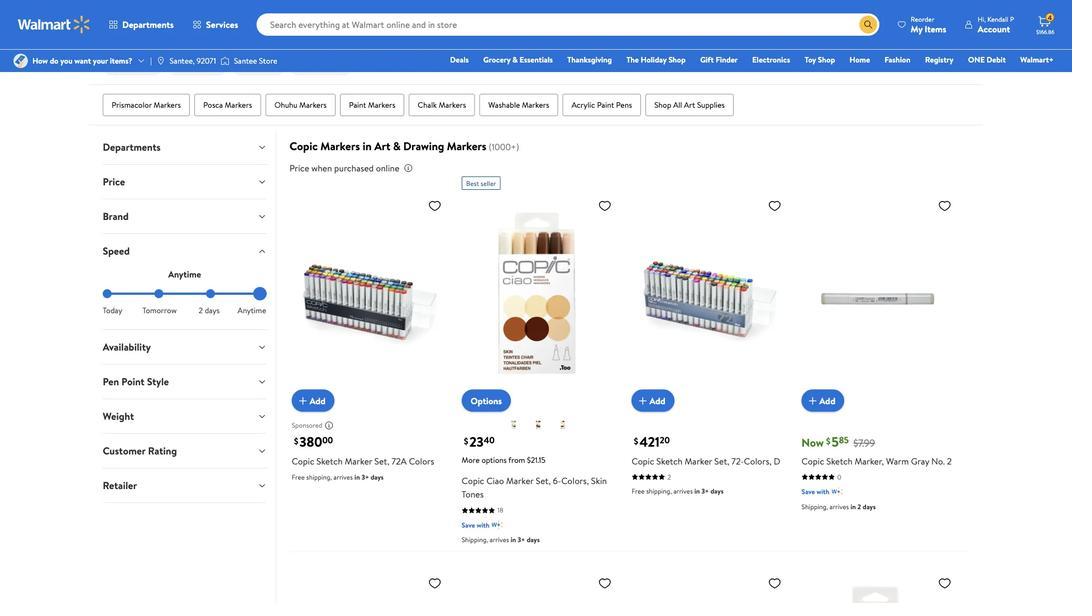 Task type: locate. For each thing, give the bounding box(es) containing it.
& up online
[[393, 138, 401, 154]]

0 horizontal spatial best
[[466, 178, 479, 188]]

1 vertical spatial sponsored
[[292, 421, 322, 430]]

$ inside $ 421 20
[[634, 435, 638, 447]]

colors, left skin
[[561, 475, 589, 487]]

copic sketch marker set, 72a colors image for add to favorites list, copic sketch marker set, 72a colors icon
[[292, 572, 446, 603]]

add to favorites list, copic ciao marker set, 6-colors, skin tones image
[[598, 199, 612, 213]]

save with up 'shipping, arrives in 3+ days'
[[462, 520, 490, 530]]

best right the 'by'
[[888, 60, 905, 73]]

0 vertical spatial shipping,
[[306, 472, 332, 482]]

markers
[[154, 99, 181, 110], [225, 99, 252, 110], [299, 99, 327, 110], [368, 99, 395, 110], [439, 99, 466, 110], [522, 99, 549, 110], [320, 138, 360, 154], [447, 138, 487, 154]]

add to cart image
[[636, 394, 650, 408], [806, 394, 820, 408]]

ohuhu markers
[[274, 99, 327, 110]]

1 horizontal spatial sponsored
[[928, 25, 958, 34]]

5
[[832, 433, 839, 451]]

store
[[133, 61, 151, 72]]

add button for $7.99
[[802, 390, 844, 412]]

anytime inside how fast do you want your order? option group
[[238, 305, 266, 316]]

skin
[[591, 475, 607, 487]]

brand tab
[[94, 199, 276, 233]]

1 sketch from the left
[[317, 455, 343, 467]]

copic up when
[[290, 138, 318, 154]]

markers up price when purchased online
[[320, 138, 360, 154]]

copic down "380"
[[292, 455, 314, 467]]

2 horizontal spatial  image
[[221, 55, 229, 66]]

2 horizontal spatial marker
[[685, 455, 712, 467]]

add to favorites list, copic sketch marker, warm gray no. 2 image
[[938, 199, 952, 213]]

1 vertical spatial 3+
[[702, 486, 709, 496]]

departments up store
[[122, 18, 174, 31]]

shipping, inside copic sketch marker set, 72a colors free shipping, arrives in 3+ days
[[306, 472, 332, 482]]

shipping, arrives in 2 days
[[802, 502, 876, 511]]

in for 2
[[851, 502, 856, 511]]

departments down prismacolor
[[103, 140, 161, 154]]

in for art
[[363, 138, 372, 154]]

markers for copic
[[320, 138, 360, 154]]

1 horizontal spatial |
[[884, 60, 885, 73]]

retailer tab
[[94, 469, 276, 503]]

0 horizontal spatial set,
[[374, 455, 389, 467]]

2 paint from the left
[[597, 99, 614, 110]]

pen point style tab
[[94, 365, 276, 399]]

1 horizontal spatial colors,
[[744, 455, 772, 467]]

shipping, for shipping, arrives in 3+ days
[[462, 535, 488, 545]]

add to favorites list, copic sketch marker set, 72a colors image
[[428, 199, 442, 213]]

18
[[497, 506, 503, 515]]

copic down 421
[[632, 455, 654, 467]]

essentials
[[520, 54, 553, 65]]

skin image
[[556, 418, 570, 432]]

arrives
[[334, 472, 353, 482], [674, 486, 693, 496], [830, 502, 849, 511], [490, 535, 509, 545]]

1 horizontal spatial 3+
[[518, 535, 525, 545]]

search icon image
[[864, 20, 873, 29]]

weight tab
[[94, 399, 276, 433]]

0 vertical spatial art
[[684, 99, 695, 110]]

sketch down 00
[[317, 455, 343, 467]]

walmart plus image up shipping, arrives in 2 days at the bottom of page
[[832, 486, 843, 497]]

0 vertical spatial best
[[888, 60, 905, 73]]

1 vertical spatial copic sketch marker set, 72a colors image
[[292, 572, 446, 603]]

anytime up how fast do you want your order? option group
[[168, 268, 201, 280]]

prismacolor markers
[[112, 99, 181, 110]]

0 horizontal spatial sponsored
[[292, 421, 322, 430]]

2 horizontal spatial add
[[820, 395, 836, 407]]

1 add from the left
[[310, 395, 326, 407]]

reorder my items
[[911, 14, 947, 35]]

add button up the "5"
[[802, 390, 844, 412]]

Anytime radio
[[258, 289, 267, 298]]

colors, inside copic ciao marker set, 6-colors, skin tones
[[561, 475, 589, 487]]

copic sketch marker set, 72a colors image
[[292, 194, 446, 403], [292, 572, 446, 603]]

 image
[[13, 54, 28, 68], [221, 55, 229, 66], [156, 56, 165, 65]]

anytime
[[168, 268, 201, 280], [238, 305, 266, 316]]

1 horizontal spatial add
[[650, 395, 666, 407]]

set, inside copic sketch marker set, 72a colors free shipping, arrives in 3+ days
[[374, 455, 389, 467]]

3 add button from the left
[[802, 390, 844, 412]]

set, left the 72a
[[374, 455, 389, 467]]

copic inside copic ciao marker set, 6-colors, skin tones
[[462, 475, 484, 487]]

copic for free
[[292, 455, 314, 467]]

gift finder link
[[695, 54, 743, 66]]

price for price when purchased online
[[290, 162, 309, 174]]

0 horizontal spatial  image
[[13, 54, 28, 68]]

1 horizontal spatial sketch
[[657, 455, 683, 467]]

you
[[60, 55, 73, 66]]

marker inside copic ciao marker set, 6-colors, skin tones
[[506, 475, 534, 487]]

2 copic sketch marker set, 72a colors image from the top
[[292, 572, 446, 603]]

price inside dropdown button
[[103, 175, 125, 189]]

fashion link
[[880, 54, 916, 66]]

$ inside $ 23 40
[[464, 435, 468, 447]]

set, left 72-
[[714, 455, 729, 467]]

sort and filter section element
[[89, 49, 983, 84]]

registry link
[[920, 54, 959, 66]]

0 horizontal spatial add button
[[292, 390, 335, 412]]

marker for 72-
[[685, 455, 712, 467]]

free
[[292, 472, 305, 482], [632, 486, 645, 496]]

price up brand
[[103, 175, 125, 189]]

set, inside copic ciao marker set, 6-colors, skin tones
[[536, 475, 551, 487]]

sketch inside copic sketch marker set, 72a colors free shipping, arrives in 3+ days
[[317, 455, 343, 467]]

toy shop link
[[800, 54, 840, 66]]

1 horizontal spatial walmart plus image
[[832, 486, 843, 497]]

santee store
[[234, 55, 277, 66]]

0 vertical spatial with
[[817, 487, 830, 497]]

ohuhu
[[274, 99, 298, 110]]

marker left the 72a
[[345, 455, 372, 467]]

markers right washable
[[522, 99, 549, 110]]

how do you want your items?
[[32, 55, 132, 66]]

shipping, down $ 380 00
[[306, 472, 332, 482]]

add button up ad disclaimer and feedback for ingridsponsoredproducts icon
[[292, 390, 335, 412]]

92071
[[197, 55, 216, 66]]

copic sketch marker, warm gray no. 2 image
[[802, 194, 956, 403]]

0 vertical spatial sponsored
[[928, 25, 958, 34]]

colors, left "d"
[[744, 455, 772, 467]]

departments button up price dropdown button
[[94, 130, 276, 164]]

1 vertical spatial departments
[[103, 140, 161, 154]]

0 vertical spatial &
[[512, 54, 518, 65]]

sketch up "0"
[[827, 455, 853, 467]]

art up online
[[374, 138, 390, 154]]

0 vertical spatial free
[[292, 472, 305, 482]]

$ 421 20
[[634, 433, 670, 451]]

& right grocery
[[512, 54, 518, 65]]

2 right no. at bottom
[[947, 455, 952, 467]]

add to favorites list, copic sketch marker set, 72a colors image
[[428, 576, 442, 590]]

markers for paint
[[368, 99, 395, 110]]

santee, 92071
[[170, 55, 216, 66]]

1 horizontal spatial best
[[888, 60, 905, 73]]

add button for 421
[[632, 390, 674, 412]]

marker inside copic sketch marker set, 72a colors free shipping, arrives in 3+ days
[[345, 455, 372, 467]]

debit
[[987, 54, 1006, 65]]

departments button
[[99, 11, 183, 38], [94, 130, 276, 164]]

copic inside copic sketch marker set, 72a colors free shipping, arrives in 3+ days
[[292, 455, 314, 467]]

1 paint from the left
[[349, 99, 366, 110]]

marker for 72a
[[345, 455, 372, 467]]

in
[[363, 138, 372, 154], [355, 472, 360, 482], [695, 486, 700, 496], [851, 502, 856, 511], [511, 535, 516, 545]]

0 horizontal spatial &
[[393, 138, 401, 154]]

72a
[[392, 455, 407, 467]]

0 horizontal spatial save with
[[462, 520, 490, 530]]

days inside copic sketch marker set, 72a colors free shipping, arrives in 3+ days
[[371, 472, 384, 482]]

walmart plus image down 18 at left
[[492, 519, 503, 531]]

2 inside 'now $ 5 85 $7.99 copic sketch marker, warm gray no. 2'
[[947, 455, 952, 467]]

add up ad disclaimer and feedback for ingridsponsoredproducts icon
[[310, 395, 326, 407]]

1 vertical spatial with
[[477, 520, 490, 530]]

paint markers
[[349, 99, 395, 110]]

1 horizontal spatial set,
[[536, 475, 551, 487]]

add to favorites list, copic sketch marker, warm gray no. 4 image
[[598, 576, 612, 590]]

1 $ from the left
[[294, 435, 298, 447]]

save with up shipping, arrives in 2 days at the bottom of page
[[802, 487, 830, 497]]

save up shipping, arrives in 2 days at the bottom of page
[[802, 487, 815, 497]]

0 vertical spatial 3+
[[362, 472, 369, 482]]

1 horizontal spatial price
[[290, 162, 309, 174]]

| right in-
[[150, 55, 152, 66]]

walmart plus image
[[832, 486, 843, 497], [492, 519, 503, 531]]

santee
[[234, 55, 257, 66]]

legal information image
[[404, 164, 413, 173]]

home link
[[845, 54, 875, 66]]

3 sketch from the left
[[827, 455, 853, 467]]

1 vertical spatial walmart plus image
[[492, 519, 503, 531]]

2 up the free shipping, arrives in 3+ days
[[667, 472, 671, 482]]

$ left 23
[[464, 435, 468, 447]]

match
[[907, 60, 932, 73]]

thanksgiving
[[567, 54, 612, 65]]

colors
[[409, 455, 434, 467]]

electronics
[[752, 54, 790, 65]]

price when purchased online
[[290, 162, 399, 174]]

1 horizontal spatial marker
[[506, 475, 534, 487]]

0 vertical spatial walmart plus image
[[832, 486, 843, 497]]

markers right prismacolor
[[154, 99, 181, 110]]

shop all art supplies
[[654, 99, 725, 110]]

2 sketch from the left
[[657, 455, 683, 467]]

set, for 72a
[[374, 455, 389, 467]]

0 horizontal spatial with
[[477, 520, 490, 530]]

$ left the "5"
[[826, 435, 831, 447]]

3+
[[362, 472, 369, 482], [702, 486, 709, 496], [518, 535, 525, 545]]

grocery
[[483, 54, 511, 65]]

0 vertical spatial price
[[290, 162, 309, 174]]

add to cart image
[[296, 394, 310, 408]]

primary image
[[532, 418, 545, 432]]

1 copic sketch marker set, 72a colors image from the top
[[292, 194, 446, 403]]

add to favorites list, copic ciao marker set, basic, 24-piece image
[[768, 576, 782, 590]]

|
[[150, 55, 152, 66], [884, 60, 885, 73]]

0 horizontal spatial shipping,
[[462, 535, 488, 545]]

copic up tones
[[462, 475, 484, 487]]

departments button up items?
[[99, 11, 183, 38]]

1 vertical spatial shipping,
[[646, 486, 672, 496]]

2
[[199, 305, 203, 316], [947, 455, 952, 467], [667, 472, 671, 482], [858, 502, 861, 511]]

markers right posca
[[225, 99, 252, 110]]

2 horizontal spatial set,
[[714, 455, 729, 467]]

brights image
[[507, 418, 520, 432]]

1 horizontal spatial save
[[802, 487, 815, 497]]

grocery & essentials link
[[478, 54, 558, 66]]

art right all
[[684, 99, 695, 110]]

0 horizontal spatial add
[[310, 395, 326, 407]]

1 add to cart image from the left
[[636, 394, 650, 408]]

the holiday shop link
[[622, 54, 691, 66]]

set, for 72-
[[714, 455, 729, 467]]

free right skin
[[632, 486, 645, 496]]

2 add from the left
[[650, 395, 666, 407]]

Search search field
[[257, 13, 880, 36]]

1 vertical spatial anytime
[[238, 305, 266, 316]]

0 horizontal spatial free
[[292, 472, 305, 482]]

0 horizontal spatial save
[[462, 520, 475, 530]]

0 horizontal spatial shipping,
[[306, 472, 332, 482]]

with up 'shipping, arrives in 3+ days'
[[477, 520, 490, 530]]

store
[[259, 55, 277, 66]]

380
[[300, 433, 322, 451]]

colors, for 6-
[[561, 475, 589, 487]]

0 horizontal spatial colors,
[[561, 475, 589, 487]]

best left seller
[[466, 178, 479, 188]]

marker down 'from'
[[506, 475, 534, 487]]

marker up the free shipping, arrives in 3+ days
[[685, 455, 712, 467]]

1 horizontal spatial  image
[[156, 56, 165, 65]]

chalk
[[418, 99, 437, 110]]

set, for 6-
[[536, 475, 551, 487]]

1 horizontal spatial add button
[[632, 390, 674, 412]]

items?
[[110, 55, 132, 66]]

1 vertical spatial shipping,
[[462, 535, 488, 545]]

acrylic paint pens
[[572, 99, 632, 110]]

0 horizontal spatial |
[[150, 55, 152, 66]]

2 add button from the left
[[632, 390, 674, 412]]

1 vertical spatial art
[[374, 138, 390, 154]]

home
[[850, 54, 870, 65]]

markers for prismacolor
[[154, 99, 181, 110]]

shop all art supplies link
[[646, 94, 734, 116]]

sponsored
[[928, 25, 958, 34], [292, 421, 322, 430]]

 image right 92071
[[221, 55, 229, 66]]

0 horizontal spatial paint
[[349, 99, 366, 110]]

0 vertical spatial anytime
[[168, 268, 201, 280]]

1 horizontal spatial anytime
[[238, 305, 266, 316]]

shipping, down $ 421 20
[[646, 486, 672, 496]]

sketch for copic sketch marker set, 72a colors free shipping, arrives in 3+ days
[[317, 455, 343, 467]]

2 $ from the left
[[464, 435, 468, 447]]

add to cart image for 421
[[636, 394, 650, 408]]

3 add from the left
[[820, 395, 836, 407]]

$ left "380"
[[294, 435, 298, 447]]

1 vertical spatial save with
[[462, 520, 490, 530]]

2 vertical spatial 3+
[[518, 535, 525, 545]]

1 horizontal spatial add to cart image
[[806, 394, 820, 408]]

one debit
[[968, 54, 1006, 65]]

$ inside $ 380 00
[[294, 435, 298, 447]]

$
[[294, 435, 298, 447], [464, 435, 468, 447], [634, 435, 638, 447], [826, 435, 831, 447]]

1 horizontal spatial shipping,
[[646, 486, 672, 496]]

add up the "5"
[[820, 395, 836, 407]]

marker,
[[855, 455, 884, 467]]

1 vertical spatial price
[[103, 175, 125, 189]]

0 vertical spatial save with
[[802, 487, 830, 497]]

free down "380"
[[292, 472, 305, 482]]

my
[[911, 23, 923, 35]]

walmart image
[[18, 16, 90, 34]]

1 vertical spatial save
[[462, 520, 475, 530]]

save
[[802, 487, 815, 497], [462, 520, 475, 530]]

$ 380 00
[[294, 433, 333, 451]]

0 horizontal spatial price
[[103, 175, 125, 189]]

0 horizontal spatial art
[[374, 138, 390, 154]]

gray
[[911, 455, 929, 467]]

shop
[[669, 54, 686, 65], [818, 54, 835, 65], [654, 99, 671, 110]]

in-store
[[124, 61, 151, 72]]

markers for chalk
[[439, 99, 466, 110]]

add to cart image up now at right bottom
[[806, 394, 820, 408]]

best inside sort by | best match
[[888, 60, 905, 73]]

the
[[627, 54, 639, 65]]

2 horizontal spatial add button
[[802, 390, 844, 412]]

sponsored left ad disclaimer and feedback for skylinedisplayad icon
[[928, 25, 958, 34]]

0 horizontal spatial marker
[[345, 455, 372, 467]]

1 horizontal spatial free
[[632, 486, 645, 496]]

0 horizontal spatial add to cart image
[[636, 394, 650, 408]]

add button up $ 421 20
[[632, 390, 674, 412]]

best
[[888, 60, 905, 73], [466, 178, 479, 188]]

1 horizontal spatial with
[[817, 487, 830, 497]]

online
[[376, 162, 399, 174]]

add to favorites list, copic doodle kit, rainbow image
[[938, 576, 952, 590]]

Walmart Site-Wide search field
[[257, 13, 880, 36]]

marker for 6-
[[506, 475, 534, 487]]

$ left 421
[[634, 435, 638, 447]]

2 up availability dropdown button
[[199, 305, 203, 316]]

sketch down 20
[[657, 455, 683, 467]]

2 horizontal spatial sketch
[[827, 455, 853, 467]]

departments tab
[[94, 130, 276, 164]]

4 $ from the left
[[826, 435, 831, 447]]

add up 20
[[650, 395, 666, 407]]

 image right store
[[156, 56, 165, 65]]

set, left 6-
[[536, 475, 551, 487]]

add to cart image up 421
[[636, 394, 650, 408]]

2 inside how fast do you want your order? option group
[[199, 305, 203, 316]]

style
[[147, 375, 169, 389]]

1 vertical spatial best
[[466, 178, 479, 188]]

3 $ from the left
[[634, 435, 638, 447]]

markers left "chalk"
[[368, 99, 395, 110]]

save down tones
[[462, 520, 475, 530]]

0 vertical spatial copic sketch marker set, 72a colors image
[[292, 194, 446, 403]]

copic for markers
[[290, 138, 318, 154]]

copic down now at right bottom
[[802, 455, 824, 467]]

sketch
[[317, 455, 343, 467], [657, 455, 683, 467], [827, 455, 853, 467]]

1 horizontal spatial shipping,
[[802, 502, 828, 511]]

markers right ohuhu
[[299, 99, 327, 110]]

 image left how
[[13, 54, 28, 68]]

holiday
[[641, 54, 667, 65]]

shop left all
[[654, 99, 671, 110]]

with up shipping, arrives in 2 days at the bottom of page
[[817, 487, 830, 497]]

sponsored up "380"
[[292, 421, 322, 430]]

$ inside 'now $ 5 85 $7.99 copic sketch marker, warm gray no. 2'
[[826, 435, 831, 447]]

0 horizontal spatial sketch
[[317, 455, 343, 467]]

customer rating button
[[94, 434, 276, 468]]

1 vertical spatial colors,
[[561, 475, 589, 487]]

None range field
[[103, 293, 267, 295]]

None radio
[[206, 289, 215, 298]]

421
[[640, 433, 660, 451]]

2 add to cart image from the left
[[806, 394, 820, 408]]

1 horizontal spatial paint
[[597, 99, 614, 110]]

shipping,
[[802, 502, 828, 511], [462, 535, 488, 545]]

sort by | best match
[[851, 60, 932, 73]]

0 horizontal spatial 3+
[[362, 472, 369, 482]]

copic for skin
[[462, 475, 484, 487]]

price left when
[[290, 162, 309, 174]]

anytime down anytime radio
[[238, 305, 266, 316]]

0 vertical spatial colors,
[[744, 455, 772, 467]]

departments inside tab
[[103, 140, 161, 154]]

price button
[[94, 165, 276, 199]]

| right the 'by'
[[884, 60, 885, 73]]

markers right "chalk"
[[439, 99, 466, 110]]

options
[[482, 454, 507, 465]]

1 horizontal spatial art
[[684, 99, 695, 110]]

0 vertical spatial shipping,
[[802, 502, 828, 511]]



Task type: vqa. For each thing, say whether or not it's contained in the screenshot.
right IS
no



Task type: describe. For each thing, give the bounding box(es) containing it.
walmart+ link
[[1015, 54, 1059, 66]]

$ for 421
[[634, 435, 638, 447]]

best match button
[[885, 59, 969, 74]]

by
[[870, 60, 879, 73]]

acrylic paint pens link
[[563, 94, 641, 116]]

sponsored for ad disclaimer and feedback for ingridsponsoredproducts icon
[[292, 421, 322, 430]]

warm
[[886, 455, 909, 467]]

in-store button
[[103, 58, 163, 75]]

copic sketch marker set, 72-colors, d
[[632, 455, 780, 467]]

$ for 380
[[294, 435, 298, 447]]

1 vertical spatial &
[[393, 138, 401, 154]]

tomorrow
[[142, 305, 177, 316]]

retailer button
[[94, 469, 276, 503]]

now $ 5 85 $7.99 copic sketch marker, warm gray no. 2
[[802, 433, 952, 467]]

copic sketch marker set, 72-colors, d image
[[632, 194, 786, 403]]

free inside copic sketch marker set, 72a colors free shipping, arrives in 3+ days
[[292, 472, 305, 482]]

hi, kendall p account
[[978, 14, 1014, 35]]

registry
[[925, 54, 954, 65]]

more
[[462, 454, 480, 465]]

availability button
[[94, 330, 276, 364]]

 image for santee store
[[221, 55, 229, 66]]

1 vertical spatial free
[[632, 486, 645, 496]]

copic markers in art & drawing markers (1000+)
[[290, 138, 519, 154]]

sponsored for ad disclaimer and feedback for skylinedisplayad icon
[[928, 25, 958, 34]]

grocery & essentials
[[483, 54, 553, 65]]

supplies
[[697, 99, 725, 110]]

in-
[[124, 61, 133, 72]]

 image for santee, 92071
[[156, 56, 165, 65]]

markers for posca
[[225, 99, 252, 110]]

add for $7.99
[[820, 395, 836, 407]]

 image for how do you want your items?
[[13, 54, 28, 68]]

retailer
[[103, 479, 137, 493]]

pens
[[616, 99, 632, 110]]

seller
[[481, 178, 496, 188]]

72-
[[732, 455, 744, 467]]

price tab
[[94, 165, 276, 199]]

1 add button from the left
[[292, 390, 335, 412]]

prismacolor markers link
[[103, 94, 190, 116]]

speed tab
[[94, 234, 276, 268]]

in for 3+
[[511, 535, 516, 545]]

deals link
[[445, 54, 474, 66]]

copic ciao marker set, 6-colors, skin tones image
[[462, 194, 616, 403]]

6-
[[553, 475, 561, 487]]

how fast do you want your order? option group
[[103, 289, 267, 316]]

breadcrumb element
[[89, 0, 974, 17]]

days inside how fast do you want your order? option group
[[205, 305, 220, 316]]

copic inside 'now $ 5 85 $7.99 copic sketch marker, warm gray no. 2'
[[802, 455, 824, 467]]

santee,
[[170, 55, 195, 66]]

ad disclaimer and feedback for skylinedisplayad image
[[961, 25, 969, 34]]

account
[[978, 23, 1010, 35]]

markers left (1000+)
[[447, 138, 487, 154]]

$ for 23
[[464, 435, 468, 447]]

shipping, for shipping, arrives in 2 days
[[802, 502, 828, 511]]

pen point style button
[[94, 365, 276, 399]]

copic for d
[[632, 455, 654, 467]]

sort
[[851, 60, 868, 73]]

$21.15
[[527, 454, 546, 465]]

add to cart image for $7.99
[[806, 394, 820, 408]]

ohuhu markers link
[[266, 94, 336, 116]]

purchased
[[334, 162, 374, 174]]

shop right toy
[[818, 54, 835, 65]]

posca markers link
[[194, 94, 261, 116]]

copic sketch marker, warm gray no. 4 image
[[462, 572, 616, 603]]

0 horizontal spatial anytime
[[168, 268, 201, 280]]

p
[[1010, 14, 1014, 24]]

add for 421
[[650, 395, 666, 407]]

0 vertical spatial departments button
[[99, 11, 183, 38]]

price for price
[[103, 175, 125, 189]]

| inside sort by | best match
[[884, 60, 885, 73]]

Tomorrow radio
[[154, 289, 163, 298]]

2 days
[[199, 305, 220, 316]]

more options from $21.15
[[462, 454, 546, 465]]

washable markers link
[[479, 94, 558, 116]]

paint markers link
[[340, 94, 404, 116]]

from
[[509, 454, 525, 465]]

best seller
[[466, 178, 496, 188]]

ad disclaimer and feedback for ingridsponsoredproducts image
[[325, 421, 334, 430]]

drawing
[[403, 138, 444, 154]]

toy
[[805, 54, 816, 65]]

add to favorites list, copic sketch marker set, 72-colors, d image
[[768, 199, 782, 213]]

kendall
[[988, 14, 1009, 24]]

1 horizontal spatial save with
[[802, 487, 830, 497]]

sketch inside 'now $ 5 85 $7.99 copic sketch marker, warm gray no. 2'
[[827, 455, 853, 467]]

2 down marker,
[[858, 502, 861, 511]]

point
[[121, 375, 145, 389]]

speed
[[103, 244, 130, 258]]

all
[[673, 99, 682, 110]]

finder
[[716, 54, 738, 65]]

tones
[[462, 488, 484, 500]]

washable markers
[[488, 99, 549, 110]]

3+ inside copic sketch marker set, 72a colors free shipping, arrives in 3+ days
[[362, 472, 369, 482]]

rating
[[148, 444, 177, 458]]

customer rating
[[103, 444, 177, 458]]

colors, for 72-
[[744, 455, 772, 467]]

d
[[774, 455, 780, 467]]

your
[[93, 55, 108, 66]]

in inside copic sketch marker set, 72a colors free shipping, arrives in 3+ days
[[355, 472, 360, 482]]

deals
[[450, 54, 469, 65]]

services
[[206, 18, 238, 31]]

options link
[[462, 390, 511, 412]]

markers for washable
[[522, 99, 549, 110]]

the holiday shop
[[627, 54, 686, 65]]

walmart+
[[1020, 54, 1054, 65]]

sketch for copic sketch marker set, 72-colors, d
[[657, 455, 683, 467]]

2 horizontal spatial 3+
[[702, 486, 709, 496]]

arrives inside copic sketch marker set, 72a colors free shipping, arrives in 3+ days
[[334, 472, 353, 482]]

Today radio
[[103, 289, 112, 298]]

markers for ohuhu
[[299, 99, 327, 110]]

how
[[32, 55, 48, 66]]

hi,
[[978, 14, 986, 24]]

copic doodle kit, rainbow image
[[802, 572, 956, 603]]

posca markers
[[203, 99, 252, 110]]

copic ciao marker set, basic, 24-piece image
[[632, 572, 786, 603]]

0 vertical spatial save
[[802, 487, 815, 497]]

1 vertical spatial departments button
[[94, 130, 276, 164]]

pen point style
[[103, 375, 169, 389]]

copic sketch marker set, 72a colors image for add to favorites list, copic sketch marker set, 72a colors image
[[292, 194, 446, 403]]

0 vertical spatial departments
[[122, 18, 174, 31]]

4
[[1048, 13, 1052, 22]]

0
[[837, 472, 842, 482]]

0 horizontal spatial walmart plus image
[[492, 519, 503, 531]]

gift finder
[[700, 54, 738, 65]]

customer rating tab
[[94, 434, 276, 468]]

$166.86
[[1036, 28, 1055, 35]]

no.
[[932, 455, 945, 467]]

availability tab
[[94, 330, 276, 364]]

1 horizontal spatial &
[[512, 54, 518, 65]]

$7.99
[[854, 436, 875, 450]]

electronics link
[[747, 54, 795, 66]]

chalk markers link
[[409, 94, 475, 116]]

shipping, arrives in 3+ days
[[462, 535, 540, 545]]

shop right the holiday
[[669, 54, 686, 65]]

85
[[839, 434, 849, 447]]

40
[[484, 434, 495, 447]]

weight
[[103, 409, 134, 423]]

00
[[322, 434, 333, 447]]

$ 23 40
[[464, 433, 495, 451]]



